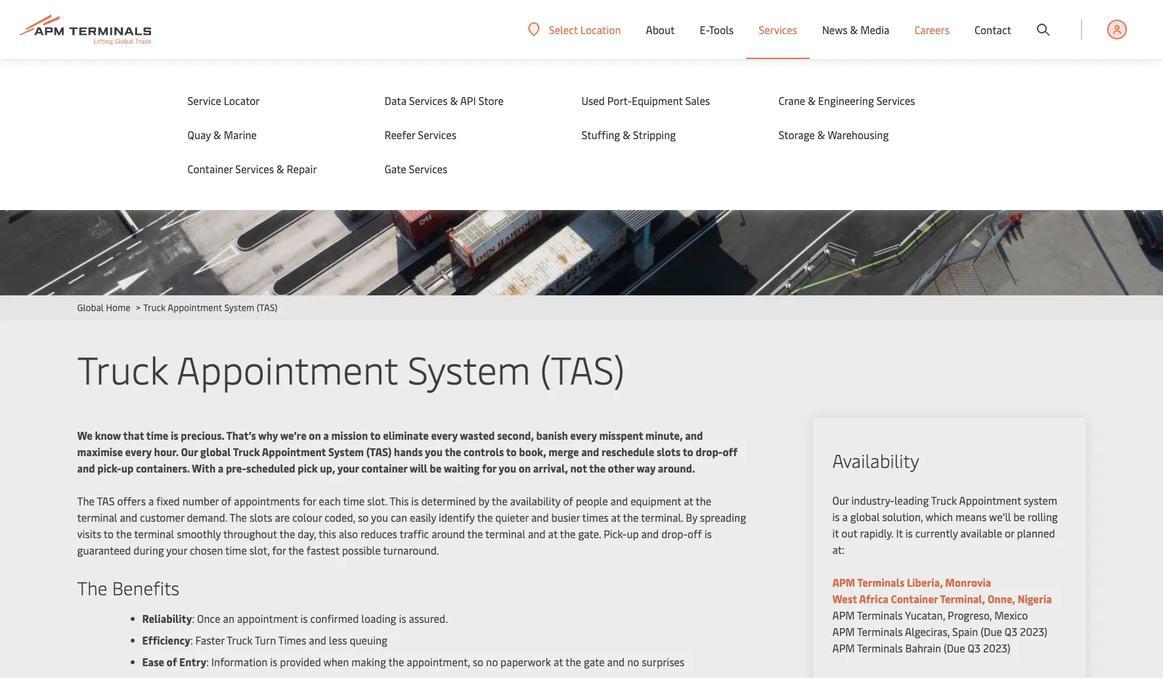 Task type: locate. For each thing, give the bounding box(es) containing it.
1 vertical spatial global
[[851, 510, 880, 524]]

truck up which
[[931, 493, 957, 508]]

0 vertical spatial global
[[200, 445, 231, 459]]

0 vertical spatial slots
[[657, 445, 681, 459]]

container inside apm terminals liberia, monrovia west africa container terminal, onne, nigeria apm terminals yucatan, progreso, mexico apm terminals algeciras, spain (due q3 2023) apm terminals bahrain (due q3 2023)
[[891, 592, 938, 606]]

pick-
[[604, 527, 627, 541]]

coded,
[[325, 510, 355, 525]]

: for reliability
[[192, 612, 195, 626]]

time down throughout
[[225, 543, 247, 558]]

off
[[723, 445, 738, 459], [688, 527, 702, 541]]

of up demand.
[[221, 494, 232, 508]]

1 vertical spatial drop-
[[662, 527, 688, 541]]

1 horizontal spatial (due
[[981, 625, 1002, 639]]

0 horizontal spatial up
[[121, 461, 134, 476]]

to down second,
[[506, 445, 517, 459]]

global
[[200, 445, 231, 459], [851, 510, 880, 524]]

1 vertical spatial :
[[190, 633, 193, 648]]

and right minute,
[[685, 428, 703, 443]]

2 vertical spatial you
[[371, 510, 388, 525]]

spreading
[[700, 510, 746, 525]]

1 horizontal spatial so
[[473, 655, 484, 669]]

equipment
[[631, 494, 681, 508]]

every left the wasted
[[431, 428, 458, 443]]

the up by
[[696, 494, 712, 508]]

0 horizontal spatial global
[[200, 445, 231, 459]]

reefer services
[[385, 127, 457, 142]]

1 horizontal spatial (tas)
[[366, 445, 392, 459]]

system
[[1024, 493, 1058, 508]]

2 horizontal spatial system
[[408, 343, 531, 395]]

container down quay
[[188, 162, 233, 176]]

2 horizontal spatial (tas)
[[540, 343, 625, 395]]

other
[[608, 461, 634, 476]]

be inside "our industry-leading truck appointment system is a global solution, which means we'll be rolling it out rapidly. it is currently available or planned at:"
[[1014, 510, 1025, 524]]

gate.
[[578, 527, 601, 541]]

times
[[278, 633, 306, 648]]

1 horizontal spatial off
[[723, 445, 738, 459]]

: down the faster
[[206, 655, 209, 669]]

so down slot.
[[358, 510, 369, 525]]

0 vertical spatial on
[[309, 428, 321, 443]]

& right quay
[[213, 127, 221, 142]]

no left paperwork
[[486, 655, 498, 669]]

1 vertical spatial our
[[833, 493, 849, 508]]

1 horizontal spatial be
[[1014, 510, 1025, 524]]

storage & warehousing
[[779, 127, 889, 142]]

0 vertical spatial (tas)
[[257, 302, 278, 314]]

slots down appointments
[[250, 510, 272, 525]]

2 apm from the top
[[833, 608, 855, 623]]

container services & repair link
[[188, 162, 358, 176]]

quay
[[188, 127, 211, 142]]

1 vertical spatial your
[[166, 543, 187, 558]]

up inside we know that time is precious. that's why we're on a mission to eliminate every wasted second, banish every misspent minute, and maximise every hour. our global truck appointment system (tas) hands you the controls to book, merge and reschedule slots to drop-off and pick-up containers. with a pre-scheduled pick up, your container will be waiting for you on arrival, not the other way around.
[[121, 461, 134, 476]]

2 vertical spatial system
[[328, 445, 364, 459]]

service locator
[[188, 93, 260, 108]]

your inside we know that time is precious. that's why we're on a mission to eliminate every wasted second, banish every misspent minute, and maximise every hour. our global truck appointment system (tas) hands you the controls to book, merge and reschedule slots to drop-off and pick-up containers. with a pre-scheduled pick up, your container will be waiting for you on arrival, not the other way around.
[[337, 461, 359, 476]]

quieter
[[496, 510, 529, 525]]

a left mission
[[323, 428, 329, 443]]

ease
[[142, 655, 164, 669]]

truck for our
[[931, 493, 957, 508]]

we're
[[280, 428, 307, 443]]

4 apm from the top
[[833, 641, 855, 656]]

identify
[[439, 510, 475, 525]]

it
[[833, 526, 839, 541]]

1 horizontal spatial drop-
[[696, 445, 723, 459]]

up down maximise
[[121, 461, 134, 476]]

& for stuffing & stripping
[[623, 127, 631, 142]]

you down controls
[[499, 461, 516, 476]]

services right data
[[409, 93, 448, 108]]

the down by
[[477, 510, 493, 525]]

and left "less"
[[309, 633, 326, 648]]

1 horizontal spatial container
[[891, 592, 938, 606]]

appointment
[[237, 612, 298, 626]]

0 horizontal spatial time
[[146, 428, 168, 443]]

turnaround.
[[383, 543, 439, 558]]

e-
[[700, 22, 709, 37]]

the left tas
[[77, 494, 95, 508]]

the down guaranteed
[[77, 575, 107, 600]]

data
[[385, 93, 407, 108]]

2 vertical spatial for
[[272, 543, 286, 558]]

on right we're
[[309, 428, 321, 443]]

careers button
[[915, 0, 950, 59]]

1 horizontal spatial no
[[627, 655, 639, 669]]

1 horizontal spatial you
[[425, 445, 443, 459]]

api
[[460, 93, 476, 108]]

the for the tas offers a fixed number of appointments for each time slot. this is determined by the availability of people and equipment at the terminal and customer demand. the slots are colour coded, so you can easily identify the quieter and busier times at the terminal. by spreading visits to the terminal smoothly throughout the day, this also reduces traffic around the terminal and at the gate. pick-up and drop-off is guaranteed during your chosen time slot, for the fastest possible turnaround.
[[77, 494, 95, 508]]

0 vertical spatial your
[[337, 461, 359, 476]]

0 horizontal spatial system
[[224, 302, 254, 314]]

0 vertical spatial up
[[121, 461, 134, 476]]

during
[[134, 543, 164, 558]]

the down day,
[[288, 543, 304, 558]]

service
[[188, 93, 221, 108]]

of right ease
[[167, 655, 177, 669]]

of up busier
[[563, 494, 573, 508]]

1 horizontal spatial system
[[328, 445, 364, 459]]

so
[[358, 510, 369, 525], [473, 655, 484, 669]]

crane
[[779, 93, 806, 108]]

reefer
[[385, 127, 415, 142]]

system
[[224, 302, 254, 314], [408, 343, 531, 395], [328, 445, 364, 459]]

truck up information
[[227, 633, 253, 648]]

2 vertical spatial the
[[77, 575, 107, 600]]

1 horizontal spatial for
[[303, 494, 316, 508]]

up inside the tas offers a fixed number of appointments for each time slot. this is determined by the availability of people and equipment at the terminal and customer demand. the slots are colour coded, so you can easily identify the quieter and busier times at the terminal. by spreading visits to the terminal smoothly throughout the day, this also reduces traffic around the terminal and at the gate. pick-up and drop-off is guaranteed during your chosen time slot, for the fastest possible turnaround.
[[627, 527, 639, 541]]

every down that
[[125, 445, 152, 459]]

every up merge
[[570, 428, 597, 443]]

truck for efficiency
[[227, 633, 253, 648]]

appointment inside we know that time is precious. that's why we're on a mission to eliminate every wasted second, banish every misspent minute, and maximise every hour. our global truck appointment system (tas) hands you the controls to book, merge and reschedule slots to drop-off and pick-up containers. with a pre-scheduled pick up, your container will be waiting for you on arrival, not the other way around.
[[262, 445, 326, 459]]

controls
[[464, 445, 504, 459]]

2 horizontal spatial for
[[482, 461, 497, 476]]

truck down that's
[[233, 445, 260, 459]]

1 vertical spatial you
[[499, 461, 516, 476]]

the down busier
[[560, 527, 576, 541]]

is inside we know that time is precious. that's why we're on a mission to eliminate every wasted second, banish every misspent minute, and maximise every hour. our global truck appointment system (tas) hands you the controls to book, merge and reschedule slots to drop-off and pick-up containers. with a pre-scheduled pick up, your container will be waiting for you on arrival, not the other way around.
[[171, 428, 178, 443]]

planned
[[1017, 526, 1055, 541]]

0 vertical spatial q3
[[1005, 625, 1018, 639]]

truck right >
[[143, 302, 166, 314]]

2 horizontal spatial terminal
[[485, 527, 526, 541]]

the for the benefits
[[77, 575, 107, 600]]

: left the faster
[[190, 633, 193, 648]]

not
[[571, 461, 587, 476]]

& inside dropdown button
[[850, 22, 858, 37]]

terminal down quieter
[[485, 527, 526, 541]]

& left repair
[[277, 162, 284, 176]]

apm terminals liberia, monrovia west africa container terminal, onne, nigeria apm terminals yucatan, progreso, mexico apm terminals algeciras, spain (due q3 2023) apm terminals bahrain (due q3 2023)
[[833, 575, 1052, 656]]

1 vertical spatial so
[[473, 655, 484, 669]]

hands
[[394, 445, 423, 459]]

0 vertical spatial be
[[430, 461, 442, 476]]

our down precious.
[[181, 445, 198, 459]]

0 horizontal spatial you
[[371, 510, 388, 525]]

time
[[146, 428, 168, 443], [343, 494, 365, 508], [225, 543, 247, 558]]

0 vertical spatial time
[[146, 428, 168, 443]]

a inside the tas offers a fixed number of appointments for each time slot. this is determined by the availability of people and equipment at the terminal and customer demand. the slots are colour coded, so you can easily identify the quieter and busier times at the terminal. by spreading visits to the terminal smoothly throughout the day, this also reduces traffic around the terminal and at the gate. pick-up and drop-off is guaranteed during your chosen time slot, for the fastest possible turnaround.
[[148, 494, 154, 508]]

0 horizontal spatial every
[[125, 445, 152, 459]]

apm
[[833, 575, 856, 590], [833, 608, 855, 623], [833, 625, 855, 639], [833, 641, 855, 656]]

and down maximise
[[77, 461, 95, 476]]

to inside the tas offers a fixed number of appointments for each time slot. this is determined by the availability of people and equipment at the terminal and customer demand. the slots are colour coded, so you can easily identify the quieter and busier times at the terminal. by spreading visits to the terminal smoothly throughout the day, this also reduces traffic around the terminal and at the gate. pick-up and drop-off is guaranteed during your chosen time slot, for the fastest possible turnaround.
[[104, 527, 114, 541]]

0 horizontal spatial terminal
[[77, 510, 117, 525]]

waiting
[[444, 461, 480, 476]]

& right 'crane'
[[808, 93, 816, 108]]

3 apm from the top
[[833, 625, 855, 639]]

1 vertical spatial time
[[343, 494, 365, 508]]

truck down home at the left top
[[77, 343, 168, 395]]

way
[[637, 461, 656, 476]]

your right up,
[[337, 461, 359, 476]]

for up the colour
[[303, 494, 316, 508]]

customer
[[140, 510, 184, 525]]

: left once
[[192, 612, 195, 626]]

global down the industry-
[[851, 510, 880, 524]]

tools
[[709, 22, 734, 37]]

to up guaranteed
[[104, 527, 114, 541]]

slot.
[[367, 494, 387, 508]]

global up with
[[200, 445, 231, 459]]

for down controls
[[482, 461, 497, 476]]

: for efficiency
[[190, 633, 193, 648]]

q3 down mexico
[[1005, 625, 1018, 639]]

up,
[[320, 461, 335, 476]]

pick-
[[97, 461, 121, 476]]

location
[[581, 22, 621, 36]]

1 horizontal spatial every
[[431, 428, 458, 443]]

slots inside we know that time is precious. that's why we're on a mission to eliminate every wasted second, banish every misspent minute, and maximise every hour. our global truck appointment system (tas) hands you the controls to book, merge and reschedule slots to drop-off and pick-up containers. with a pre-scheduled pick up, your container will be waiting for you on arrival, not the other way around.
[[657, 445, 681, 459]]

for
[[482, 461, 497, 476], [303, 494, 316, 508], [272, 543, 286, 558]]

provided
[[280, 655, 321, 669]]

the up throughout
[[230, 510, 247, 525]]

container down apm terminals liberia, monrovia link
[[891, 592, 938, 606]]

0 vertical spatial so
[[358, 510, 369, 525]]

0 horizontal spatial for
[[272, 543, 286, 558]]

algeciras,
[[905, 625, 950, 639]]

services for reefer services
[[418, 127, 457, 142]]

1 horizontal spatial 2023)
[[1020, 625, 1048, 639]]

is right it
[[906, 526, 913, 541]]

0 vertical spatial :
[[192, 612, 195, 626]]

scheduled
[[246, 461, 295, 476]]

1 vertical spatial (due
[[944, 641, 965, 656]]

e-tools button
[[700, 0, 734, 59]]

(due down mexico
[[981, 625, 1002, 639]]

0 vertical spatial (due
[[981, 625, 1002, 639]]

busier
[[551, 510, 580, 525]]

number
[[182, 494, 219, 508]]

it
[[896, 526, 903, 541]]

be right will
[[430, 461, 442, 476]]

2 vertical spatial (tas)
[[366, 445, 392, 459]]

contact
[[975, 22, 1012, 37]]

up down equipment
[[627, 527, 639, 541]]

merge
[[549, 445, 579, 459]]

is up hour. in the left of the page
[[171, 428, 178, 443]]

data services & api store link
[[385, 93, 555, 108]]

1 horizontal spatial slots
[[657, 445, 681, 459]]

(due
[[981, 625, 1002, 639], [944, 641, 965, 656]]

0 horizontal spatial (tas)
[[257, 302, 278, 314]]

q3 down spain
[[968, 641, 981, 656]]

1 horizontal spatial global
[[851, 510, 880, 524]]

leading
[[895, 493, 929, 508]]

4 terminals from the top
[[857, 641, 903, 656]]

system inside we know that time is precious. that's why we're on a mission to eliminate every wasted second, banish every misspent minute, and maximise every hour. our global truck appointment system (tas) hands you the controls to book, merge and reschedule slots to drop-off and pick-up containers. with a pre-scheduled pick up, your container will be waiting for you on arrival, not the other way around.
[[328, 445, 364, 459]]

1 vertical spatial off
[[688, 527, 702, 541]]

time up coded,
[[343, 494, 365, 508]]

0 vertical spatial for
[[482, 461, 497, 476]]

an
[[223, 612, 235, 626]]

0 vertical spatial the
[[77, 494, 95, 508]]

terminal up visits
[[77, 510, 117, 525]]

0 horizontal spatial be
[[430, 461, 442, 476]]

for right the slot,
[[272, 543, 286, 558]]

0 vertical spatial off
[[723, 445, 738, 459]]

0 vertical spatial drop-
[[696, 445, 723, 459]]

easily
[[410, 510, 436, 525]]

slots inside the tas offers a fixed number of appointments for each time slot. this is determined by the availability of people and equipment at the terminal and customer demand. the slots are colour coded, so you can easily identify the quieter and busier times at the terminal. by spreading visits to the terminal smoothly throughout the day, this also reduces traffic around the terminal and at the gate. pick-up and drop-off is guaranteed during your chosen time slot, for the fastest possible turnaround.
[[250, 510, 272, 525]]

(tas) inside we know that time is precious. that's why we're on a mission to eliminate every wasted second, banish every misspent minute, and maximise every hour. our global truck appointment system (tas) hands you the controls to book, merge and reschedule slots to drop-off and pick-up containers. with a pre-scheduled pick up, your container will be waiting for you on arrival, not the other way around.
[[366, 445, 392, 459]]

0 horizontal spatial your
[[166, 543, 187, 558]]

1 vertical spatial for
[[303, 494, 316, 508]]

up
[[121, 461, 134, 476], [627, 527, 639, 541]]

0 horizontal spatial no
[[486, 655, 498, 669]]

0 horizontal spatial our
[[181, 445, 198, 459]]

gate
[[584, 655, 605, 669]]

1 vertical spatial q3
[[968, 641, 981, 656]]

no left surprises
[[627, 655, 639, 669]]

0 vertical spatial container
[[188, 162, 233, 176]]

1 horizontal spatial on
[[519, 461, 531, 476]]

0 horizontal spatial so
[[358, 510, 369, 525]]

0 horizontal spatial on
[[309, 428, 321, 443]]

stuffing & stripping
[[582, 127, 676, 142]]

truck inside "our industry-leading truck appointment system is a global solution, which means we'll be rolling it out rapidly. it is currently available or planned at:"
[[931, 493, 957, 508]]

possible
[[342, 543, 381, 558]]

2023)
[[1020, 625, 1048, 639], [983, 641, 1011, 656]]

1 horizontal spatial our
[[833, 493, 849, 508]]

0 vertical spatial our
[[181, 445, 198, 459]]

0 horizontal spatial q3
[[968, 641, 981, 656]]

0 horizontal spatial drop-
[[662, 527, 688, 541]]

0 horizontal spatial slots
[[250, 510, 272, 525]]

time up hour. in the left of the page
[[146, 428, 168, 443]]

1 vertical spatial up
[[627, 527, 639, 541]]

0 horizontal spatial off
[[688, 527, 702, 541]]

>
[[136, 302, 141, 314]]

a up out
[[843, 510, 848, 524]]

stuffing & stripping link
[[582, 127, 753, 142]]

be up or
[[1014, 510, 1025, 524]]

our left the industry-
[[833, 493, 849, 508]]

demand.
[[187, 510, 227, 525]]

0 horizontal spatial 2023)
[[983, 641, 1011, 656]]

yucatan,
[[905, 608, 945, 623]]

queuing
[[350, 633, 388, 648]]

(due down spain
[[944, 641, 965, 656]]

so right appointment,
[[473, 655, 484, 669]]

services down 'data services & api store'
[[418, 127, 457, 142]]

2 horizontal spatial every
[[570, 428, 597, 443]]

by
[[686, 510, 698, 525]]

0 horizontal spatial (due
[[944, 641, 965, 656]]

slots down minute,
[[657, 445, 681, 459]]

is right "this"
[[411, 494, 419, 508]]

1 horizontal spatial your
[[337, 461, 359, 476]]

be
[[430, 461, 442, 476], [1014, 510, 1025, 524]]

be inside we know that time is precious. that's why we're on a mission to eliminate every wasted second, banish every misspent minute, and maximise every hour. our global truck appointment system (tas) hands you the controls to book, merge and reschedule slots to drop-off and pick-up containers. with a pre-scheduled pick up, your container will be waiting for you on arrival, not the other way around.
[[430, 461, 442, 476]]

terminal up during
[[134, 527, 174, 541]]

you up will
[[425, 445, 443, 459]]

1 vertical spatial container
[[891, 592, 938, 606]]

know
[[95, 428, 121, 443]]

1 vertical spatial slots
[[250, 510, 272, 525]]

select
[[549, 22, 578, 36]]

you up reduces
[[371, 510, 388, 525]]

a left fixed
[[148, 494, 154, 508]]

& right storage
[[818, 127, 825, 142]]

industry-
[[852, 493, 895, 508]]

0 horizontal spatial of
[[167, 655, 177, 669]]

off inside the tas offers a fixed number of appointments for each time slot. this is determined by the availability of people and equipment at the terminal and customer demand. the slots are colour coded, so you can easily identify the quieter and busier times at the terminal. by spreading visits to the terminal smoothly throughout the day, this also reduces traffic around the terminal and at the gate. pick-up and drop-off is guaranteed during your chosen time slot, for the fastest possible turnaround.
[[688, 527, 702, 541]]

1 vertical spatial be
[[1014, 510, 1025, 524]]

& right news
[[850, 22, 858, 37]]

1 vertical spatial on
[[519, 461, 531, 476]]

container services & repair
[[188, 162, 317, 176]]

which
[[926, 510, 953, 524]]

services right gate
[[409, 162, 448, 176]]

0 horizontal spatial container
[[188, 162, 233, 176]]

1 horizontal spatial time
[[225, 543, 247, 558]]

appointment inside "our industry-leading truck appointment system is a global solution, which means we'll be rolling it out rapidly. it is currently available or planned at:"
[[959, 493, 1021, 508]]

0 vertical spatial 2023)
[[1020, 625, 1048, 639]]

we
[[77, 428, 93, 443]]

our inside we know that time is precious. that's why we're on a mission to eliminate every wasted second, banish every misspent minute, and maximise every hour. our global truck appointment system (tas) hands you the controls to book, merge and reschedule slots to drop-off and pick-up containers. with a pre-scheduled pick up, your container will be waiting for you on arrival, not the other way around.
[[181, 445, 198, 459]]

1 horizontal spatial up
[[627, 527, 639, 541]]



Task type: vqa. For each thing, say whether or not it's contained in the screenshot.
gate
yes



Task type: describe. For each thing, give the bounding box(es) containing it.
wasted
[[460, 428, 495, 443]]

truck inside we know that time is precious. that's why we're on a mission to eliminate every wasted second, banish every misspent minute, and maximise every hour. our global truck appointment system (tas) hands you the controls to book, merge and reschedule slots to drop-off and pick-up containers. with a pre-scheduled pick up, your container will be waiting for you on arrival, not the other way around.
[[233, 445, 260, 459]]

fastest
[[307, 543, 339, 558]]

for inside we know that time is precious. that's why we're on a mission to eliminate every wasted second, banish every misspent minute, and maximise every hour. our global truck appointment system (tas) hands you the controls to book, merge and reschedule slots to drop-off and pick-up containers. with a pre-scheduled pick up, your container will be waiting for you on arrival, not the other way around.
[[482, 461, 497, 476]]

smoothly
[[177, 527, 221, 541]]

available
[[961, 526, 1003, 541]]

& for quay & marine
[[213, 127, 221, 142]]

by
[[479, 494, 490, 508]]

select location
[[549, 22, 621, 36]]

people
[[576, 494, 608, 508]]

at up by
[[684, 494, 694, 508]]

global inside we know that time is precious. that's why we're on a mission to eliminate every wasted second, banish every misspent minute, and maximise every hour. our global truck appointment system (tas) hands you the controls to book, merge and reschedule slots to drop-off and pick-up containers. with a pre-scheduled pick up, your container will be waiting for you on arrival, not the other way around.
[[200, 445, 231, 459]]

surprises
[[642, 655, 685, 669]]

will
[[410, 461, 427, 476]]

so inside the tas offers a fixed number of appointments for each time slot. this is determined by the availability of people and equipment at the terminal and customer demand. the slots are colour coded, so you can easily identify the quieter and busier times at the terminal. by spreading visits to the terminal smoothly throughout the day, this also reduces traffic around the terminal and at the gate. pick-up and drop-off is guaranteed during your chosen time slot, for the fastest possible turnaround.
[[358, 510, 369, 525]]

services for gate services
[[409, 162, 448, 176]]

guaranteed
[[77, 543, 131, 558]]

why
[[258, 428, 278, 443]]

a left pre-
[[218, 461, 224, 476]]

1 horizontal spatial terminal
[[134, 527, 174, 541]]

crane & engineering services
[[779, 93, 915, 108]]

0 vertical spatial system
[[224, 302, 254, 314]]

repair
[[287, 162, 317, 176]]

1 horizontal spatial q3
[[1005, 625, 1018, 639]]

services for data services & api store
[[409, 93, 448, 108]]

truck appointment system (tas)
[[77, 343, 625, 395]]

around.
[[658, 461, 695, 476]]

& left api
[[450, 93, 458, 108]]

stuffing
[[582, 127, 620, 142]]

warehousing
[[828, 127, 889, 142]]

tas
[[97, 494, 115, 508]]

1 vertical spatial (tas)
[[540, 343, 625, 395]]

solution,
[[883, 510, 923, 524]]

news & media
[[822, 22, 890, 37]]

gate services link
[[385, 162, 555, 176]]

our industry-leading truck appointment system is a global solution, which means we'll be rolling it out rapidly. it is currently available or planned at:
[[833, 493, 1058, 557]]

is up times
[[301, 612, 308, 626]]

the down are
[[279, 527, 295, 541]]

turn
[[255, 633, 276, 648]]

truck for global
[[143, 302, 166, 314]]

determined
[[421, 494, 476, 508]]

1 vertical spatial the
[[230, 510, 247, 525]]

services right tools
[[759, 22, 797, 37]]

storage
[[779, 127, 815, 142]]

efficiency
[[142, 633, 190, 648]]

gate services
[[385, 162, 448, 176]]

1 terminals from the top
[[858, 575, 905, 590]]

quay & marine link
[[188, 127, 358, 142]]

and down quieter
[[528, 527, 546, 541]]

ease of entry : information is provided when making the appointment, so no paperwork at the gate and no surprises
[[142, 655, 685, 669]]

used port-equipment sales
[[582, 93, 710, 108]]

time inside we know that time is precious. that's why we're on a mission to eliminate every wasted second, banish every misspent minute, and maximise every hour. our global truck appointment system (tas) hands you the controls to book, merge and reschedule slots to drop-off and pick-up containers. with a pre-scheduled pick up, your container will be waiting for you on arrival, not the other way around.
[[146, 428, 168, 443]]

can
[[391, 510, 407, 525]]

drop- inside we know that time is precious. that's why we're on a mission to eliminate every wasted second, banish every misspent minute, and maximise every hour. our global truck appointment system (tas) hands you the controls to book, merge and reschedule slots to drop-off and pick-up containers. with a pre-scheduled pick up, your container will be waiting for you on arrival, not the other way around.
[[696, 445, 723, 459]]

locator
[[224, 93, 260, 108]]

the left gate
[[566, 655, 581, 669]]

the right making
[[388, 655, 404, 669]]

off inside we know that time is precious. that's why we're on a mission to eliminate every wasted second, banish every misspent minute, and maximise every hour. our global truck appointment system (tas) hands you the controls to book, merge and reschedule slots to drop-off and pick-up containers. with a pre-scheduled pick up, your container will be waiting for you on arrival, not the other way around.
[[723, 445, 738, 459]]

& for crane & engineering services
[[808, 93, 816, 108]]

the up guaranteed
[[116, 527, 132, 541]]

loading
[[362, 612, 396, 626]]

global home link
[[77, 302, 130, 314]]

misspent
[[599, 428, 643, 443]]

0 vertical spatial you
[[425, 445, 443, 459]]

data services & api store
[[385, 93, 504, 108]]

making
[[352, 655, 386, 669]]

africa
[[859, 592, 889, 606]]

and up not
[[581, 445, 599, 459]]

3 terminals from the top
[[857, 625, 903, 639]]

crane & engineering services link
[[779, 93, 950, 108]]

fixed
[[156, 494, 180, 508]]

2 horizontal spatial of
[[563, 494, 573, 508]]

global home > truck appointment system (tas)
[[77, 302, 278, 314]]

1 vertical spatial system
[[408, 343, 531, 395]]

we'll
[[989, 510, 1011, 524]]

and right people
[[611, 494, 628, 508]]

global inside "our industry-leading truck appointment system is a global solution, which means we'll be rolling it out rapidly. it is currently available or planned at:"
[[851, 510, 880, 524]]

and down terminal.
[[642, 527, 659, 541]]

services up storage & warehousing link
[[877, 93, 915, 108]]

that's
[[226, 428, 256, 443]]

2 vertical spatial time
[[225, 543, 247, 558]]

contact button
[[975, 0, 1012, 59]]

to right mission
[[370, 428, 381, 443]]

gate
[[385, 162, 406, 176]]

sales
[[686, 93, 710, 108]]

is right loading at the bottom of page
[[399, 612, 406, 626]]

and down offers
[[120, 510, 137, 525]]

book,
[[519, 445, 546, 459]]

monrovia
[[946, 575, 992, 590]]

banish
[[536, 428, 568, 443]]

2 terminals from the top
[[857, 608, 903, 623]]

the up the 'waiting'
[[445, 445, 461, 459]]

1 no from the left
[[486, 655, 498, 669]]

entry
[[179, 655, 206, 669]]

means
[[956, 510, 987, 524]]

1 vertical spatial 2023)
[[983, 641, 1011, 656]]

also
[[339, 527, 358, 541]]

west africa container terminal, onne, nigeria link
[[833, 592, 1052, 606]]

second,
[[497, 428, 534, 443]]

less
[[329, 633, 347, 648]]

minute,
[[646, 428, 683, 443]]

is down spreading
[[705, 527, 712, 541]]

when
[[324, 655, 349, 669]]

store
[[479, 93, 504, 108]]

& for news & media
[[850, 22, 858, 37]]

your inside the tas offers a fixed number of appointments for each time slot. this is determined by the availability of people and equipment at the terminal and customer demand. the slots are colour coded, so you can easily identify the quieter and busier times at the terminal. by spreading visits to the terminal smoothly throughout the day, this also reduces traffic around the terminal and at the gate. pick-up and drop-off is guaranteed during your chosen time slot, for the fastest possible turnaround.
[[166, 543, 187, 558]]

the right not
[[589, 461, 606, 476]]

1 apm from the top
[[833, 575, 856, 590]]

or
[[1005, 526, 1015, 541]]

terminal.
[[641, 510, 683, 525]]

services for container services & repair
[[235, 162, 274, 176]]

reduces
[[361, 527, 397, 541]]

our inside "our industry-leading truck appointment system is a global solution, which means we'll be rolling it out rapidly. it is currently available or planned at:"
[[833, 493, 849, 508]]

2 no from the left
[[627, 655, 639, 669]]

is up "it"
[[833, 510, 840, 524]]

you inside the tas offers a fixed number of appointments for each time slot. this is determined by the availability of people and equipment at the terminal and customer demand. the slots are colour coded, so you can easily identify the quieter and busier times at the terminal. by spreading visits to the terminal smoothly throughout the day, this also reduces traffic around the terminal and at the gate. pick-up and drop-off is guaranteed during your chosen time slot, for the fastest possible turnaround.
[[371, 510, 388, 525]]

at right paperwork
[[554, 655, 563, 669]]

stripping
[[633, 127, 676, 142]]

tuck appointment system image
[[0, 59, 1163, 296]]

2 horizontal spatial you
[[499, 461, 516, 476]]

used
[[582, 93, 605, 108]]

is down turn
[[270, 655, 277, 669]]

apm terminals liberia, monrovia link
[[833, 575, 992, 590]]

at down busier
[[548, 527, 558, 541]]

bahrain
[[906, 641, 941, 656]]

traffic
[[400, 527, 429, 541]]

appointment,
[[407, 655, 470, 669]]

arrival,
[[533, 461, 568, 476]]

about button
[[646, 0, 675, 59]]

colour
[[292, 510, 322, 525]]

with
[[192, 461, 216, 476]]

2 vertical spatial :
[[206, 655, 209, 669]]

the right by
[[492, 494, 508, 508]]

the up pick-
[[623, 510, 639, 525]]

rapidly.
[[860, 526, 894, 541]]

marine
[[224, 127, 257, 142]]

terminal,
[[940, 592, 985, 606]]

hour.
[[154, 445, 179, 459]]

a inside "our industry-leading truck appointment system is a global solution, which means we'll be rolling it out rapidly. it is currently available or planned at:"
[[843, 510, 848, 524]]

2 horizontal spatial time
[[343, 494, 365, 508]]

pre-
[[226, 461, 246, 476]]

and down availability
[[531, 510, 549, 525]]

the down identify
[[467, 527, 483, 541]]

1 horizontal spatial of
[[221, 494, 232, 508]]

nigeria
[[1018, 592, 1052, 606]]

containers.
[[136, 461, 190, 476]]

maximise
[[77, 445, 123, 459]]

at up pick-
[[611, 510, 621, 525]]

that
[[123, 428, 144, 443]]

mission
[[331, 428, 368, 443]]

and right gate
[[607, 655, 625, 669]]

port-
[[608, 93, 632, 108]]

throughout
[[223, 527, 277, 541]]

drop- inside the tas offers a fixed number of appointments for each time slot. this is determined by the availability of people and equipment at the terminal and customer demand. the slots are colour coded, so you can easily identify the quieter and busier times at the terminal. by spreading visits to the terminal smoothly throughout the day, this also reduces traffic around the terminal and at the gate. pick-up and drop-off is guaranteed during your chosen time slot, for the fastest possible turnaround.
[[662, 527, 688, 541]]

to up around.
[[683, 445, 694, 459]]

& for storage & warehousing
[[818, 127, 825, 142]]



